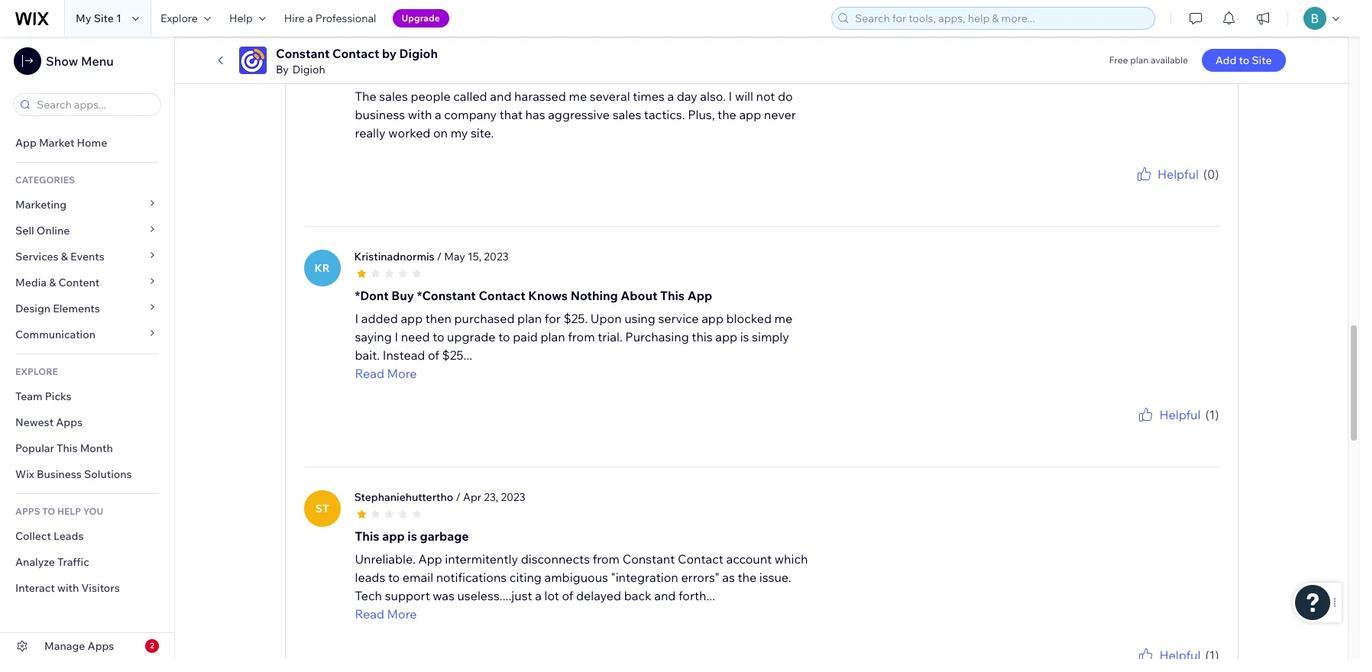 Task type: locate. For each thing, give the bounding box(es) containing it.
i left added
[[355, 311, 359, 326]]

0 horizontal spatial apps
[[56, 416, 83, 430]]

1 vertical spatial &
[[49, 276, 56, 290]]

0 vertical spatial for
[[1144, 183, 1156, 195]]

2023 for garbage
[[501, 490, 526, 504]]

0 vertical spatial digioh
[[399, 46, 438, 61]]

plan right free on the right of page
[[1131, 54, 1149, 66]]

1 vertical spatial this
[[57, 442, 78, 456]]

sales down several
[[613, 107, 641, 122]]

1 vertical spatial i
[[355, 311, 359, 326]]

thank
[[1098, 183, 1124, 195], [1098, 424, 1124, 435]]

0 vertical spatial thank
[[1098, 183, 1124, 195]]

a inside the this app is garbage unreliable.  app intermitently disconnects from constant contact account which leads to email notifications citing ambiguous "integration errors" as the issue. tech support was useless....just a lot of delayed back and forth... read more
[[535, 588, 542, 604]]

apps up popular this month at the bottom
[[56, 416, 83, 430]]

0 vertical spatial read more button
[[355, 364, 814, 383]]

categories
[[15, 174, 75, 186]]

1 vertical spatial of
[[562, 588, 574, 604]]

errors"
[[681, 570, 720, 585]]

feedback down (0)
[[1179, 183, 1219, 195]]

tech
[[355, 588, 382, 604]]

1 horizontal spatial app
[[418, 552, 442, 567]]

do
[[778, 88, 793, 104]]

1 vertical spatial /
[[437, 250, 442, 263]]

0 vertical spatial me
[[569, 88, 587, 104]]

with up worked
[[408, 107, 432, 122]]

contact
[[332, 46, 379, 61], [479, 288, 526, 303], [678, 552, 724, 567]]

/ for *constant
[[437, 250, 442, 263]]

2 horizontal spatial this
[[660, 288, 685, 303]]

"integration
[[611, 570, 679, 585]]

that
[[500, 107, 523, 122]]

2 vertical spatial 2023
[[501, 490, 526, 504]]

this app is garbage unreliable.  app intermitently disconnects from constant contact account which leads to email notifications citing ambiguous "integration errors" as the issue. tech support was useless....just a lot of delayed back and forth... read more
[[355, 529, 808, 622]]

2 read more button from the top
[[355, 605, 814, 623]]

0 vertical spatial app
[[15, 136, 37, 150]]

kristinadnormis
[[354, 250, 435, 263]]

0 horizontal spatial digioh
[[293, 63, 325, 76]]

0 horizontal spatial constant
[[276, 46, 330, 61]]

as
[[722, 570, 735, 585]]

1 you from the top
[[1127, 183, 1142, 195]]

2 vertical spatial this
[[355, 529, 380, 544]]

the
[[355, 88, 377, 104]]

1 vertical spatial from
[[593, 552, 620, 567]]

newest apps link
[[0, 410, 174, 436]]

0 horizontal spatial with
[[57, 582, 79, 595]]

helpful button for (1)
[[1137, 406, 1201, 424]]

a up on
[[435, 107, 442, 122]]

this up service
[[660, 288, 685, 303]]

to right add
[[1239, 54, 1250, 67]]

0 vertical spatial read
[[355, 366, 384, 381]]

/ left jun
[[400, 27, 405, 41]]

media & content link
[[0, 270, 174, 296]]

0 horizontal spatial site
[[94, 11, 114, 25]]

app inside the sales people called and harassed me several times a day also. i will not do business with a company that has aggressive sales tactics. plus, the app never really worked on my site.
[[739, 107, 761, 122]]

2 thank you for your feedback from the top
[[1098, 424, 1219, 435]]

available
[[1151, 54, 1188, 66]]

forth...
[[679, 588, 715, 604]]

0 horizontal spatial &
[[49, 276, 56, 290]]

and inside the this app is garbage unreliable.  app intermitently disconnects from constant contact account which leads to email notifications citing ambiguous "integration errors" as the issue. tech support was useless....just a lot of delayed back and forth... read more
[[654, 588, 676, 604]]

contact down smp399
[[332, 46, 379, 61]]

help
[[229, 11, 253, 25]]

1 vertical spatial for
[[545, 311, 561, 326]]

1 vertical spatial with
[[57, 582, 79, 595]]

aggressive
[[548, 107, 610, 122]]

design
[[15, 302, 51, 316]]

2 horizontal spatial i
[[729, 88, 732, 104]]

leads
[[355, 570, 385, 585]]

site inside "button"
[[1252, 54, 1272, 67]]

1 horizontal spatial /
[[437, 250, 442, 263]]

constant up "integration
[[623, 552, 675, 567]]

a
[[307, 11, 313, 25], [668, 88, 674, 104], [435, 107, 442, 122], [535, 588, 542, 604]]

i left will
[[729, 88, 732, 104]]

and right back
[[654, 588, 676, 604]]

from up ambiguous
[[593, 552, 620, 567]]

constant up by
[[276, 46, 330, 61]]

1 vertical spatial contact
[[479, 288, 526, 303]]

/ left 'may'
[[437, 250, 442, 263]]

2 vertical spatial for
[[1144, 424, 1156, 435]]

feedback for (0)
[[1179, 183, 1219, 195]]

0 vertical spatial with
[[408, 107, 432, 122]]

15,
[[468, 250, 482, 263]]

1 vertical spatial feedback
[[1179, 424, 1219, 435]]

ambiguous
[[545, 570, 608, 585]]

0 vertical spatial your
[[1158, 183, 1177, 195]]

0 horizontal spatial of
[[428, 347, 439, 363]]

apps for newest apps
[[56, 416, 83, 430]]

using
[[625, 311, 656, 326]]

2 more from the top
[[387, 607, 417, 622]]

app down will
[[739, 107, 761, 122]]

1 vertical spatial helpful button
[[1137, 406, 1201, 424]]

1 vertical spatial app
[[688, 288, 712, 303]]

helpful for (0)
[[1158, 166, 1199, 182]]

1 more from the top
[[387, 366, 417, 381]]

1 horizontal spatial this
[[355, 529, 380, 544]]

0 vertical spatial feedback
[[1179, 183, 1219, 195]]

1 vertical spatial thank you for your feedback
[[1098, 424, 1219, 435]]

me inside the *dont buy *constant contact knows nothing about this app i added app then purchased plan for $25. upon using service app blocked me saying i need to upgrade to paid plan from trial. purchasing this app is simply bait. instead of $25... read more
[[775, 311, 793, 326]]

& for events
[[61, 250, 68, 264]]

with down traffic
[[57, 582, 79, 595]]

1 horizontal spatial contact
[[479, 288, 526, 303]]

1 horizontal spatial the
[[738, 570, 757, 585]]

/
[[400, 27, 405, 41], [437, 250, 442, 263], [456, 490, 461, 504]]

0 horizontal spatial the
[[718, 107, 737, 122]]

the down account
[[738, 570, 757, 585]]

services & events link
[[0, 244, 174, 270]]

/ left apr
[[456, 490, 461, 504]]

read more button for from
[[355, 364, 814, 383]]

and inside the sales people called and harassed me several times a day also. i will not do business with a company that has aggressive sales tactics. plus, the app never really worked on my site.
[[490, 88, 512, 104]]

site right add
[[1252, 54, 1272, 67]]

stephaniehuttertho
[[354, 490, 454, 504]]

1 thank you for your feedback from the top
[[1098, 183, 1219, 195]]

0 horizontal spatial i
[[355, 311, 359, 326]]

2 vertical spatial /
[[456, 490, 461, 504]]

digioh down jun
[[399, 46, 438, 61]]

2 vertical spatial contact
[[678, 552, 724, 567]]

from
[[568, 329, 595, 344], [593, 552, 620, 567]]

0 horizontal spatial sales
[[379, 88, 408, 104]]

0 vertical spatial thank you for your feedback
[[1098, 183, 1219, 195]]

the down also.
[[718, 107, 737, 122]]

1 feedback from the top
[[1179, 183, 1219, 195]]

and up that
[[490, 88, 512, 104]]

the inside the this app is garbage unreliable.  app intermitently disconnects from constant contact account which leads to email notifications citing ambiguous "integration errors" as the issue. tech support was useless....just a lot of delayed back and forth... read more
[[738, 570, 757, 585]]

0 horizontal spatial app
[[15, 136, 37, 150]]

more down instead
[[387, 366, 417, 381]]

2023 right 22,
[[445, 27, 470, 41]]

0 vertical spatial &
[[61, 250, 68, 264]]

0 vertical spatial i
[[729, 88, 732, 104]]

23,
[[484, 490, 499, 504]]

a left lot
[[535, 588, 542, 604]]

0 horizontal spatial and
[[490, 88, 512, 104]]

people
[[411, 88, 451, 104]]

trial.
[[598, 329, 623, 344]]

for for (0)
[[1144, 183, 1156, 195]]

online
[[37, 224, 70, 238]]

0 vertical spatial you
[[1127, 183, 1142, 195]]

is left the garbage
[[408, 529, 417, 544]]

of
[[428, 347, 439, 363], [562, 588, 574, 604]]

your
[[1158, 183, 1177, 195], [1158, 424, 1177, 435]]

app
[[739, 107, 761, 122], [401, 311, 423, 326], [702, 311, 724, 326], [716, 329, 738, 344], [382, 529, 405, 544]]

1 thank from the top
[[1098, 183, 1124, 195]]

is
[[740, 329, 749, 344], [408, 529, 417, 544]]

read down tech on the bottom left
[[355, 607, 384, 622]]

helpful left (0)
[[1158, 166, 1199, 182]]

issue.
[[760, 570, 792, 585]]

1 horizontal spatial sales
[[613, 107, 641, 122]]

smp399
[[354, 27, 397, 41]]

app up email
[[418, 552, 442, 567]]

this up wix business solutions
[[57, 442, 78, 456]]

0 horizontal spatial is
[[408, 529, 417, 544]]

from inside the this app is garbage unreliable.  app intermitently disconnects from constant contact account which leads to email notifications citing ambiguous "integration errors" as the issue. tech support was useless....just a lot of delayed back and forth... read more
[[593, 552, 620, 567]]

1 vertical spatial read
[[355, 607, 384, 622]]

0 horizontal spatial this
[[57, 442, 78, 456]]

to down the then
[[433, 329, 444, 344]]

1 read from the top
[[355, 366, 384, 381]]

1 vertical spatial your
[[1158, 424, 1177, 435]]

more inside the this app is garbage unreliable.  app intermitently disconnects from constant contact account which leads to email notifications citing ambiguous "integration errors" as the issue. tech support was useless....just a lot of delayed back and forth... read more
[[387, 607, 417, 622]]

2 vertical spatial i
[[395, 329, 398, 344]]

& right media on the left of the page
[[49, 276, 56, 290]]

back
[[624, 588, 652, 604]]

0 horizontal spatial contact
[[332, 46, 379, 61]]

0 vertical spatial /
[[400, 27, 405, 41]]

this inside the *dont buy *constant contact knows nothing about this app i added app then purchased plan for $25. upon using service app blocked me saying i need to upgrade to paid plan from trial. purchasing this app is simply bait. instead of $25... read more
[[660, 288, 685, 303]]

2 thank from the top
[[1098, 424, 1124, 435]]

1 your from the top
[[1158, 183, 1177, 195]]

digioh
[[399, 46, 438, 61], [293, 63, 325, 76]]

smp399 / jun 22, 2023
[[354, 27, 470, 41]]

1 vertical spatial plan
[[518, 311, 542, 326]]

menu
[[81, 54, 114, 69]]

feedback down (1)
[[1179, 424, 1219, 435]]

0 vertical spatial and
[[490, 88, 512, 104]]

helpful button
[[1135, 165, 1199, 183], [1137, 406, 1201, 424]]

helpful button left (1)
[[1137, 406, 1201, 424]]

of inside the this app is garbage unreliable.  app intermitently disconnects from constant contact account which leads to email notifications citing ambiguous "integration errors" as the issue. tech support was useless....just a lot of delayed back and forth... read more
[[562, 588, 574, 604]]

1 vertical spatial is
[[408, 529, 417, 544]]

you
[[1127, 183, 1142, 195], [1127, 424, 1142, 435]]

to inside "button"
[[1239, 54, 1250, 67]]

plan right paid at left
[[541, 329, 565, 344]]

0 vertical spatial contact
[[332, 46, 379, 61]]

2023 right 15,
[[484, 250, 509, 263]]

i
[[729, 88, 732, 104], [355, 311, 359, 326], [395, 329, 398, 344]]

is down blocked
[[740, 329, 749, 344]]

helpful button left (0)
[[1135, 165, 1199, 183]]

0 vertical spatial of
[[428, 347, 439, 363]]

visitors
[[81, 582, 120, 595]]

helpful for (1)
[[1160, 407, 1201, 422]]

sell
[[15, 224, 34, 238]]

app up this
[[702, 311, 724, 326]]

plus,
[[688, 107, 715, 122]]

you for (0)
[[1127, 183, 1142, 195]]

this inside the this app is garbage unreliable.  app intermitently disconnects from constant contact account which leads to email notifications citing ambiguous "integration errors" as the issue. tech support was useless....just a lot of delayed back and forth... read more
[[355, 529, 380, 544]]

instead
[[383, 347, 425, 363]]

1 horizontal spatial constant
[[623, 552, 675, 567]]

interact with visitors
[[15, 582, 120, 595]]

1 vertical spatial the
[[738, 570, 757, 585]]

constant contact by digioh logo image
[[239, 47, 267, 74]]

0 vertical spatial apps
[[56, 416, 83, 430]]

explore
[[15, 366, 58, 378]]

more down support
[[387, 607, 417, 622]]

0 vertical spatial helpful
[[1158, 166, 1199, 182]]

1 vertical spatial helpful
[[1160, 407, 1201, 422]]

sales up business
[[379, 88, 408, 104]]

1 vertical spatial 2023
[[484, 250, 509, 263]]

this up unreliable.
[[355, 529, 380, 544]]

popular this month
[[15, 442, 113, 456]]

business
[[37, 468, 82, 482]]

app left market
[[15, 136, 37, 150]]

of left $25...
[[428, 347, 439, 363]]

account
[[726, 552, 772, 567]]

app inside the this app is garbage unreliable.  app intermitently disconnects from constant contact account which leads to email notifications citing ambiguous "integration errors" as the issue. tech support was useless....just a lot of delayed back and forth... read more
[[382, 529, 405, 544]]

app up unreliable.
[[382, 529, 405, 544]]

sm
[[314, 39, 331, 52]]

jun
[[407, 27, 426, 41]]

is inside the *dont buy *constant contact knows nothing about this app i added app then purchased plan for $25. upon using service app blocked me saying i need to upgrade to paid plan from trial. purchasing this app is simply bait. instead of $25... read more
[[740, 329, 749, 344]]

2 read from the top
[[355, 607, 384, 622]]

app up service
[[688, 288, 712, 303]]

Search apps... field
[[32, 94, 156, 115]]

2 horizontal spatial app
[[688, 288, 712, 303]]

read more button down delayed
[[355, 605, 814, 623]]

1 horizontal spatial apps
[[88, 640, 114, 654]]

this
[[692, 329, 713, 344]]

from down $25.
[[568, 329, 595, 344]]

your for (1)
[[1158, 424, 1177, 435]]

1 horizontal spatial &
[[61, 250, 68, 264]]

to down unreliable.
[[388, 570, 400, 585]]

site left 1
[[94, 11, 114, 25]]

2 feedback from the top
[[1179, 424, 1219, 435]]

thank you for your feedback down (0)
[[1098, 183, 1219, 195]]

team
[[15, 390, 43, 404]]

& left events
[[61, 250, 68, 264]]

a right hire at left top
[[307, 11, 313, 25]]

free plan available
[[1109, 54, 1188, 66]]

apps right manage
[[88, 640, 114, 654]]

1 horizontal spatial is
[[740, 329, 749, 344]]

buy
[[392, 288, 414, 303]]

1 vertical spatial me
[[775, 311, 793, 326]]

this
[[660, 288, 685, 303], [57, 442, 78, 456], [355, 529, 380, 544]]

communication link
[[0, 322, 174, 348]]

1 vertical spatial thank
[[1098, 424, 1124, 435]]

2 you from the top
[[1127, 424, 1142, 435]]

of right lot
[[562, 588, 574, 604]]

2 horizontal spatial contact
[[678, 552, 724, 567]]

collect
[[15, 530, 51, 543]]

hire a professional
[[284, 11, 376, 25]]

0 vertical spatial the
[[718, 107, 737, 122]]

1 horizontal spatial of
[[562, 588, 574, 604]]

to inside the this app is garbage unreliable.  app intermitently disconnects from constant contact account which leads to email notifications citing ambiguous "integration errors" as the issue. tech support was useless....just a lot of delayed back and forth... read more
[[388, 570, 400, 585]]

read more button down trial.
[[355, 364, 814, 383]]

not
[[756, 88, 775, 104]]

read more button
[[355, 364, 814, 383], [355, 605, 814, 623]]

2023 right 23,
[[501, 490, 526, 504]]

app inside sidebar element
[[15, 136, 37, 150]]

elements
[[53, 302, 100, 316]]

plan up paid at left
[[518, 311, 542, 326]]

design elements
[[15, 302, 100, 316]]

this inside sidebar element
[[57, 442, 78, 456]]

thank you for your feedback for (0)
[[1098, 183, 1219, 195]]

1 read more button from the top
[[355, 364, 814, 383]]

the inside the sales people called and harassed me several times a day also. i will not do business with a company that has aggressive sales tactics. plus, the app never really worked on my site.
[[718, 107, 737, 122]]

me inside the sales people called and harassed me several times a day also. i will not do business with a company that has aggressive sales tactics. plus, the app never really worked on my site.
[[569, 88, 587, 104]]

1 horizontal spatial i
[[395, 329, 398, 344]]

more inside the *dont buy *constant contact knows nothing about this app i added app then purchased plan for $25. upon using service app blocked me saying i need to upgrade to paid plan from trial. purchasing this app is simply bait. instead of $25... read more
[[387, 366, 417, 381]]

delayed
[[576, 588, 621, 604]]

a left day
[[668, 88, 674, 104]]

times
[[633, 88, 665, 104]]

thank you for your feedback down (1)
[[1098, 424, 1219, 435]]

digioh right by
[[293, 63, 325, 76]]

wix business solutions link
[[0, 462, 174, 488]]

1 horizontal spatial site
[[1252, 54, 1272, 67]]

helpful left (1)
[[1160, 407, 1201, 422]]

app inside the *dont buy *constant contact knows nothing about this app i added app then purchased plan for $25. upon using service app blocked me saying i need to upgrade to paid plan from trial. purchasing this app is simply bait. instead of $25... read more
[[688, 288, 712, 303]]

0 vertical spatial helpful button
[[1135, 165, 1199, 183]]

0 vertical spatial from
[[568, 329, 595, 344]]

contact up errors"
[[678, 552, 724, 567]]

feedback
[[1179, 183, 1219, 195], [1179, 424, 1219, 435]]

read down bait.
[[355, 366, 384, 381]]

constant inside the this app is garbage unreliable.  app intermitently disconnects from constant contact account which leads to email notifications citing ambiguous "integration errors" as the issue. tech support was useless....just a lot of delayed back and forth... read more
[[623, 552, 675, 567]]

1 vertical spatial read more button
[[355, 605, 814, 623]]

site
[[94, 11, 114, 25], [1252, 54, 1272, 67]]

1 vertical spatial constant
[[623, 552, 675, 567]]

read inside the this app is garbage unreliable.  app intermitently disconnects from constant contact account which leads to email notifications citing ambiguous "integration errors" as the issue. tech support was useless....just a lot of delayed back and forth... read more
[[355, 607, 384, 622]]

2 your from the top
[[1158, 424, 1177, 435]]

i left 'need'
[[395, 329, 398, 344]]

apps
[[15, 506, 40, 517]]

1 horizontal spatial with
[[408, 107, 432, 122]]

0 vertical spatial this
[[660, 288, 685, 303]]

for inside the *dont buy *constant contact knows nothing about this app i added app then purchased plan for $25. upon using service app blocked me saying i need to upgrade to paid plan from trial. purchasing this app is simply bait. instead of $25... read more
[[545, 311, 561, 326]]

1 vertical spatial and
[[654, 588, 676, 604]]

me up the aggressive
[[569, 88, 587, 104]]

0 vertical spatial constant
[[276, 46, 330, 61]]

contact up purchased
[[479, 288, 526, 303]]

1 vertical spatial apps
[[88, 640, 114, 654]]

2 horizontal spatial /
[[456, 490, 461, 504]]

1 horizontal spatial digioh
[[399, 46, 438, 61]]

constant
[[276, 46, 330, 61], [623, 552, 675, 567]]

1 vertical spatial site
[[1252, 54, 1272, 67]]

read
[[355, 366, 384, 381], [355, 607, 384, 622]]

me up simply
[[775, 311, 793, 326]]

1 horizontal spatial and
[[654, 588, 676, 604]]

events
[[70, 250, 105, 264]]



Task type: describe. For each thing, give the bounding box(es) containing it.
*dont buy *constant contact knows nothing about this app i added app then purchased plan for $25. upon using service app blocked me saying i need to upgrade to paid plan from trial. purchasing this app is simply bait. instead of $25... read more
[[355, 288, 793, 381]]

citing
[[510, 570, 542, 585]]

disconnects
[[521, 552, 590, 567]]

add to site button
[[1202, 49, 1286, 72]]

add to site
[[1216, 54, 1272, 67]]

sell online
[[15, 224, 70, 238]]

team picks link
[[0, 384, 174, 410]]

may
[[444, 250, 465, 263]]

upgrade
[[402, 12, 440, 24]]

you for (1)
[[1127, 424, 1142, 435]]

then
[[426, 311, 452, 326]]

professional
[[315, 11, 376, 25]]

solutions
[[84, 468, 132, 482]]

bait.
[[355, 347, 380, 363]]

read more button for delayed
[[355, 605, 814, 623]]

app market home
[[15, 136, 107, 150]]

22,
[[429, 27, 443, 41]]

show
[[46, 54, 78, 69]]

thank for (0)
[[1098, 183, 1124, 195]]

upon
[[591, 311, 622, 326]]

business
[[355, 107, 405, 122]]

*dont
[[355, 288, 389, 303]]

with inside the sales people called and harassed me several times a day also. i will not do business with a company that has aggressive sales tactics. plus, the app never really worked on my site.
[[408, 107, 432, 122]]

app up 'need'
[[401, 311, 423, 326]]

email
[[403, 570, 433, 585]]

1 vertical spatial sales
[[613, 107, 641, 122]]

helpful button for (0)
[[1135, 165, 1199, 183]]

apps to help you
[[15, 506, 103, 517]]

/ for is
[[456, 490, 461, 504]]

day
[[677, 88, 698, 104]]

called
[[453, 88, 487, 104]]

help button
[[220, 0, 275, 37]]

collect leads
[[15, 530, 84, 543]]

by
[[382, 46, 397, 61]]

media & content
[[15, 276, 100, 290]]

newest
[[15, 416, 54, 430]]

thank you for your feedback for (1)
[[1098, 424, 1219, 435]]

sidebar element
[[0, 37, 175, 660]]

lot
[[545, 588, 559, 604]]

sell online link
[[0, 218, 174, 244]]

of inside the *dont buy *constant contact knows nothing about this app i added app then purchased plan for $25. upon using service app blocked me saying i need to upgrade to paid plan from trial. purchasing this app is simply bait. instead of $25... read more
[[428, 347, 439, 363]]

the sales people called and harassed me several times a day also. i will not do business with a company that has aggressive sales tactics. plus, the app never really worked on my site.
[[355, 88, 796, 140]]

intermitently
[[445, 552, 518, 567]]

my
[[451, 125, 468, 140]]

marketing
[[15, 198, 67, 212]]

unreliable.
[[355, 552, 416, 567]]

really
[[355, 125, 386, 140]]

to left paid at left
[[498, 329, 510, 344]]

0 vertical spatial plan
[[1131, 54, 1149, 66]]

constant inside constant contact by digioh by digioh
[[276, 46, 330, 61]]

contact inside constant contact by digioh by digioh
[[332, 46, 379, 61]]

st
[[315, 502, 329, 516]]

about
[[621, 288, 658, 303]]

was
[[433, 588, 455, 604]]

analyze
[[15, 556, 55, 569]]

upgrade
[[447, 329, 496, 344]]

leads
[[54, 530, 84, 543]]

need
[[401, 329, 430, 344]]

communication
[[15, 328, 98, 342]]

contact inside the *dont buy *constant contact knows nothing about this app i added app then purchased plan for $25. upon using service app blocked me saying i need to upgrade to paid plan from trial. purchasing this app is simply bait. instead of $25... read more
[[479, 288, 526, 303]]

my
[[76, 11, 91, 25]]

company
[[444, 107, 497, 122]]

marketing link
[[0, 192, 174, 218]]

collect leads link
[[0, 524, 174, 550]]

never
[[764, 107, 796, 122]]

& for content
[[49, 276, 56, 290]]

app market home link
[[0, 130, 174, 156]]

help
[[57, 506, 81, 517]]

0 vertical spatial 2023
[[445, 27, 470, 41]]

app right this
[[716, 329, 738, 344]]

notifications
[[436, 570, 507, 585]]

is inside the this app is garbage unreliable.  app intermitently disconnects from constant contact account which leads to email notifications citing ambiguous "integration errors" as the issue. tech support was useless....just a lot of delayed back and forth... read more
[[408, 529, 417, 544]]

Search for tools, apps, help & more... field
[[851, 8, 1150, 29]]

kristinadnormis / may 15, 2023
[[354, 250, 509, 263]]

from inside the *dont buy *constant contact knows nothing about this app i added app then purchased plan for $25. upon using service app blocked me saying i need to upgrade to paid plan from trial. purchasing this app is simply bait. instead of $25... read more
[[568, 329, 595, 344]]

for for (1)
[[1144, 424, 1156, 435]]

with inside sidebar element
[[57, 582, 79, 595]]

purchased
[[454, 311, 515, 326]]

analyze traffic
[[15, 556, 89, 569]]

several
[[590, 88, 630, 104]]

0 vertical spatial site
[[94, 11, 114, 25]]

will
[[735, 88, 754, 104]]

has
[[526, 107, 545, 122]]

purchasing
[[625, 329, 689, 344]]

which
[[775, 552, 808, 567]]

team picks
[[15, 390, 72, 404]]

service
[[658, 311, 699, 326]]

i inside the sales people called and harassed me several times a day also. i will not do business with a company that has aggressive sales tactics. plus, the app never really worked on my site.
[[729, 88, 732, 104]]

feedback for (1)
[[1179, 424, 1219, 435]]

month
[[80, 442, 113, 456]]

traffic
[[57, 556, 89, 569]]

knows
[[528, 288, 568, 303]]

tactics.
[[644, 107, 685, 122]]

services & events
[[15, 250, 105, 264]]

1 vertical spatial digioh
[[293, 63, 325, 76]]

thank for (1)
[[1098, 424, 1124, 435]]

your for (0)
[[1158, 183, 1177, 195]]

app inside the this app is garbage unreliable.  app intermitently disconnects from constant contact account which leads to email notifications citing ambiguous "integration errors" as the issue. tech support was useless....just a lot of delayed back and forth... read more
[[418, 552, 442, 567]]

my site 1
[[76, 11, 121, 25]]

useless....just
[[457, 588, 532, 604]]

simply
[[752, 329, 790, 344]]

by
[[276, 63, 289, 76]]

blocked
[[727, 311, 772, 326]]

manage
[[44, 640, 85, 654]]

read inside the *dont buy *constant contact knows nothing about this app i added app then purchased plan for $25. upon using service app blocked me saying i need to upgrade to paid plan from trial. purchasing this app is simply bait. instead of $25... read more
[[355, 366, 384, 381]]

apr
[[463, 490, 482, 504]]

contact inside the this app is garbage unreliable.  app intermitently disconnects from constant contact account which leads to email notifications citing ambiguous "integration errors" as the issue. tech support was useless....just a lot of delayed back and forth... read more
[[678, 552, 724, 567]]

2023 for contact
[[484, 250, 509, 263]]

show menu
[[46, 54, 114, 69]]

0 vertical spatial sales
[[379, 88, 408, 104]]

analyze traffic link
[[0, 550, 174, 576]]

apps for manage apps
[[88, 640, 114, 654]]

paid
[[513, 329, 538, 344]]

2 vertical spatial plan
[[541, 329, 565, 344]]

also.
[[700, 88, 726, 104]]



Task type: vqa. For each thing, say whether or not it's contained in the screenshot.
first Thank from the top of the page
yes



